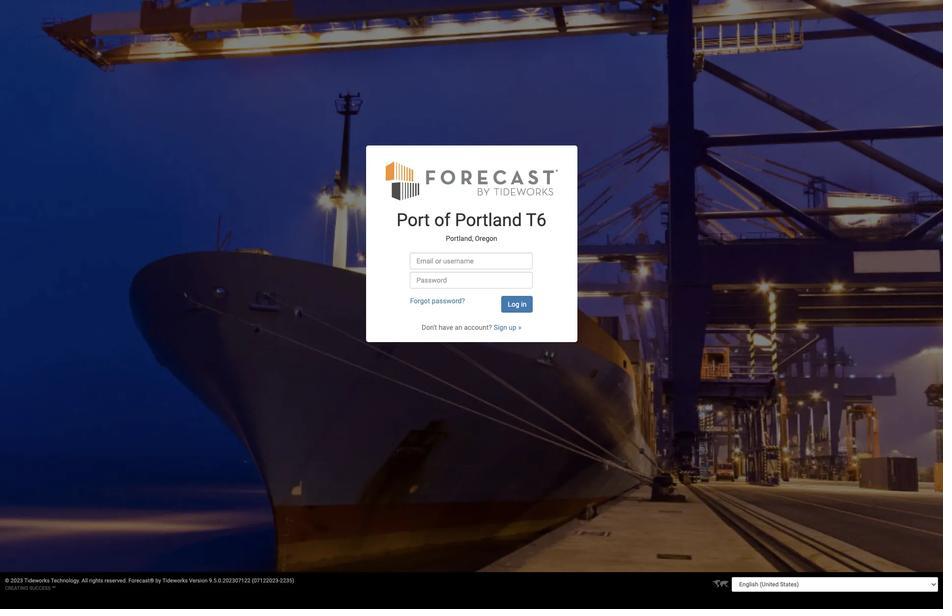 Task type: vqa. For each thing, say whether or not it's contained in the screenshot.
10/24
no



Task type: describe. For each thing, give the bounding box(es) containing it.
2 tideworks from the left
[[162, 578, 188, 584]]

account?
[[464, 323, 492, 331]]

in
[[521, 300, 527, 308]]

don't
[[422, 323, 437, 331]]

have
[[439, 323, 453, 331]]

password?
[[432, 297, 465, 305]]

reserved.
[[105, 578, 127, 584]]

forgot
[[410, 297, 430, 305]]

an
[[455, 323, 463, 331]]

»
[[518, 323, 522, 331]]

success
[[29, 586, 51, 591]]

© 2023 tideworks technology. all rights reserved. forecast® by tideworks version 9.5.0.202307122 (07122023-2235) creating success ℠
[[5, 578, 294, 591]]

up
[[509, 323, 517, 331]]

Password password field
[[410, 272, 533, 288]]

all
[[82, 578, 88, 584]]

9.5.0.202307122
[[209, 578, 251, 584]]

log
[[508, 300, 520, 308]]

2235)
[[280, 578, 294, 584]]

forecast® by tideworks image
[[386, 160, 558, 201]]



Task type: locate. For each thing, give the bounding box(es) containing it.
port of portland t6 portland, oregon
[[397, 210, 547, 242]]

©
[[5, 578, 9, 584]]

portland,
[[446, 235, 473, 242]]

tideworks
[[24, 578, 50, 584], [162, 578, 188, 584]]

creating
[[5, 586, 28, 591]]

forecast®
[[128, 578, 154, 584]]

1 tideworks from the left
[[24, 578, 50, 584]]

forgot password? log in
[[410, 297, 527, 308]]

sign
[[494, 323, 507, 331]]

oregon
[[475, 235, 497, 242]]

(07122023-
[[252, 578, 280, 584]]

Email or username text field
[[410, 252, 533, 269]]

don't have an account? sign up »
[[422, 323, 522, 331]]

0 horizontal spatial tideworks
[[24, 578, 50, 584]]

sign up » link
[[494, 323, 522, 331]]

℠
[[52, 586, 56, 591]]

technology.
[[51, 578, 80, 584]]

port
[[397, 210, 430, 230]]

rights
[[89, 578, 103, 584]]

by
[[156, 578, 161, 584]]

2023
[[11, 578, 23, 584]]

log in button
[[502, 296, 533, 312]]

t6
[[526, 210, 547, 230]]

of
[[434, 210, 451, 230]]

portland
[[455, 210, 522, 230]]

tideworks right by
[[162, 578, 188, 584]]

version
[[189, 578, 208, 584]]

1 horizontal spatial tideworks
[[162, 578, 188, 584]]

forgot password? link
[[410, 297, 465, 305]]

tideworks up "success" on the left bottom of the page
[[24, 578, 50, 584]]



